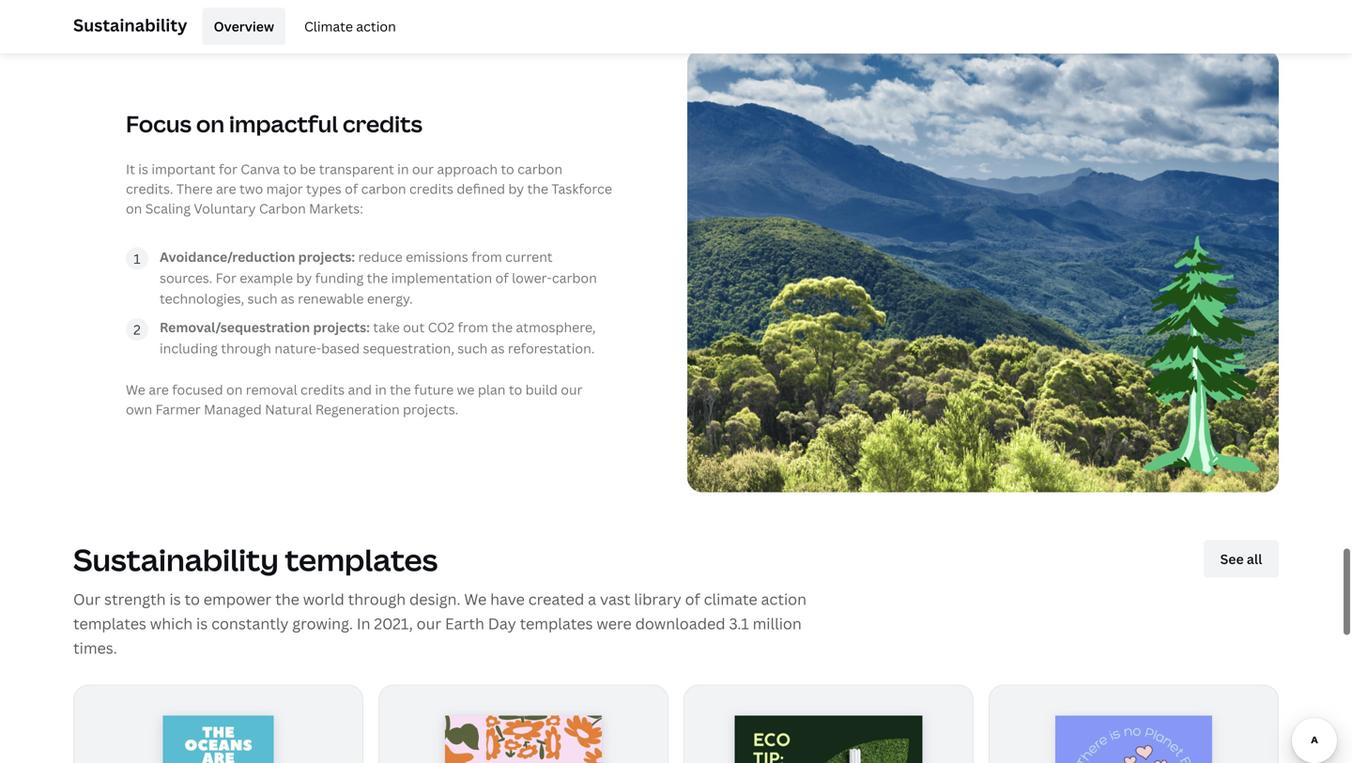 Task type: describe. For each thing, give the bounding box(es) containing it.
example
[[240, 269, 293, 287]]

see all link
[[1204, 540, 1279, 578]]

removal
[[246, 381, 297, 399]]

funding
[[315, 269, 364, 287]]

our inside "we are focused on removal credits and in the future we plan to build our own farmer managed natural regeneration projects."
[[561, 381, 583, 399]]

it is important for canva to be transparent in our approach to carbon credits. there are two major types of carbon credits defined by the taskforce on scaling voluntary carbon markets:
[[126, 160, 612, 217]]

from inside take out co2 from the atmosphere, including through nature-based sequestration, such as reforestation.
[[458, 318, 488, 336]]

1 vertical spatial carbon
[[361, 180, 406, 198]]

blue and white climate change poster image
[[163, 716, 274, 763]]

in inside "we are focused on removal credits and in the future we plan to build our own farmer managed natural regeneration projects."
[[375, 381, 387, 399]]

day
[[488, 614, 516, 634]]

in
[[357, 614, 370, 634]]

carbon
[[259, 199, 306, 217]]

plan
[[478, 381, 506, 399]]

atmosphere,
[[516, 318, 596, 336]]

which
[[150, 614, 193, 634]]

energy.
[[367, 290, 413, 308]]

downloaded
[[635, 614, 725, 634]]

take out co2 from the atmosphere, including through nature-based sequestration, such as reforestation.
[[160, 318, 596, 357]]

menu bar containing overview
[[195, 8, 407, 45]]

0 vertical spatial credits
[[343, 108, 422, 139]]

1 horizontal spatial templates
[[285, 539, 438, 580]]

mountains forest photo image
[[687, 49, 1279, 493]]

emissions
[[406, 248, 468, 266]]

projects: for funding
[[298, 248, 355, 266]]

defined
[[457, 180, 505, 198]]

1 horizontal spatial on
[[196, 108, 225, 139]]

removal/sequestration projects:
[[160, 318, 370, 336]]

created
[[528, 589, 584, 609]]

reduce emissions from current sources. for example by funding the implementation of lower-carbon technologies, such as renewable energy.
[[160, 248, 597, 308]]

sustainability for sustainability templates our strength is to empower the world through design. we have created a vast library of climate action templates which is constantly growing. in 2021, our earth day templates were downloaded 3.1 million times.
[[73, 539, 279, 580]]

renewable
[[298, 290, 364, 308]]

times.
[[73, 638, 117, 658]]

sources.
[[160, 269, 212, 287]]

the inside "we are focused on removal credits and in the future we plan to build our own farmer managed natural regeneration projects."
[[390, 381, 411, 399]]

for
[[216, 269, 236, 287]]

see
[[1220, 550, 1244, 568]]

the inside sustainability templates our strength is to empower the world through design. we have created a vast library of climate action templates which is constantly growing. in 2021, our earth day templates were downloaded 3.1 million times.
[[275, 589, 299, 609]]

overview link
[[202, 8, 285, 45]]

on inside "we are focused on removal credits and in the future we plan to build our own farmer managed natural regeneration projects."
[[226, 381, 243, 399]]

climate action link
[[293, 8, 407, 45]]

climate
[[704, 589, 757, 609]]

transparent
[[319, 160, 394, 178]]

managed
[[204, 400, 262, 418]]

there
[[176, 180, 213, 198]]

focus on impactful credits
[[126, 108, 422, 139]]

see all
[[1220, 550, 1262, 568]]

we are focused on removal credits and in the future we plan to build our own farmer managed natural regeneration projects.
[[126, 381, 583, 418]]

voluntary
[[194, 199, 256, 217]]

by inside the "reduce emissions from current sources. for example by funding the implementation of lower-carbon technologies, such as renewable energy."
[[296, 269, 312, 287]]

million
[[753, 614, 802, 634]]

we inside "we are focused on removal credits and in the future we plan to build our own farmer managed natural regeneration projects."
[[126, 381, 145, 399]]

lower-
[[512, 269, 552, 287]]

as inside take out co2 from the atmosphere, including through nature-based sequestration, such as reforestation.
[[491, 339, 505, 357]]

world
[[303, 589, 344, 609]]

out
[[403, 318, 425, 336]]

have
[[490, 589, 525, 609]]

be
[[300, 160, 316, 178]]

projects: for nature-
[[313, 318, 370, 336]]

based
[[321, 339, 360, 357]]

growing.
[[292, 614, 353, 634]]

green photocentric empowerment climate change facebook post image
[[735, 716, 922, 763]]

take
[[373, 318, 400, 336]]

3.1
[[729, 614, 749, 634]]

0 vertical spatial carbon
[[517, 160, 562, 178]]

bright blue happy earth instagram post image
[[1055, 716, 1212, 763]]

sustainability templates our strength is to empower the world through design. we have created a vast library of climate action templates which is constantly growing. in 2021, our earth day templates were downloaded 3.1 million times.
[[73, 539, 807, 658]]

of inside it is important for canva to be transparent in our approach to carbon credits. there are two major types of carbon credits defined by the taskforce on scaling voluntary carbon markets:
[[345, 180, 358, 198]]

such inside the "reduce emissions from current sources. for example by funding the implementation of lower-carbon technologies, such as renewable energy."
[[247, 290, 277, 308]]

nature-
[[274, 339, 321, 357]]

vast
[[600, 589, 630, 609]]

own
[[126, 400, 152, 418]]

constantly
[[211, 614, 289, 634]]

from inside the "reduce emissions from current sources. for example by funding the implementation of lower-carbon technologies, such as renewable energy."
[[471, 248, 502, 266]]

a
[[588, 589, 596, 609]]

2021,
[[374, 614, 413, 634]]

it
[[126, 160, 135, 178]]

focused
[[172, 381, 223, 399]]

on inside it is important for canva to be transparent in our approach to carbon credits. there are two major types of carbon credits defined by the taskforce on scaling voluntary carbon markets:
[[126, 199, 142, 217]]

to inside "we are focused on removal credits and in the future we plan to build our own farmer managed natural regeneration projects."
[[509, 381, 522, 399]]

were
[[597, 614, 632, 634]]

credits inside it is important for canva to be transparent in our approach to carbon credits. there are two major types of carbon credits defined by the taskforce on scaling voluntary carbon markets:
[[409, 180, 453, 198]]

credits inside "we are focused on removal credits and in the future we plan to build our own farmer managed natural regeneration projects."
[[300, 381, 345, 399]]

focus
[[126, 108, 192, 139]]

action inside menu bar
[[356, 17, 396, 35]]

climate
[[304, 17, 353, 35]]

sequestration,
[[363, 339, 454, 357]]

our inside it is important for canva to be transparent in our approach to carbon credits. there are two major types of carbon credits defined by the taskforce on scaling voluntary carbon markets:
[[412, 160, 434, 178]]

two
[[239, 180, 263, 198]]



Task type: vqa. For each thing, say whether or not it's contained in the screenshot.
group
no



Task type: locate. For each thing, give the bounding box(es) containing it.
0 vertical spatial through
[[221, 339, 271, 357]]

avoidance/reduction
[[160, 248, 295, 266]]

through up in
[[348, 589, 406, 609]]

1 horizontal spatial as
[[491, 339, 505, 357]]

earth
[[445, 614, 484, 634]]

sustainability
[[73, 14, 187, 37], [73, 539, 279, 580]]

templates up times.
[[73, 614, 146, 634]]

credits down 'approach'
[[409, 180, 453, 198]]

as
[[281, 290, 295, 308], [491, 339, 505, 357]]

1 horizontal spatial action
[[761, 589, 807, 609]]

0 vertical spatial sustainability
[[73, 14, 187, 37]]

through inside take out co2 from the atmosphere, including through nature-based sequestration, such as reforestation.
[[221, 339, 271, 357]]

markets:
[[309, 199, 363, 217]]

the left future
[[390, 381, 411, 399]]

1 vertical spatial from
[[458, 318, 488, 336]]

is inside it is important for canva to be transparent in our approach to carbon credits. there are two major types of carbon credits defined by the taskforce on scaling voluntary carbon markets:
[[138, 160, 148, 178]]

on
[[196, 108, 225, 139], [126, 199, 142, 217], [226, 381, 243, 399]]

1 sustainability from the top
[[73, 14, 187, 37]]

sustainability inside sustainability templates our strength is to empower the world through design. we have created a vast library of climate action templates which is constantly growing. in 2021, our earth day templates were downloaded 3.1 million times.
[[73, 539, 279, 580]]

credits.
[[126, 180, 173, 198]]

scaling
[[145, 199, 191, 217]]

reduce
[[358, 248, 403, 266]]

avoidance/reduction projects:
[[160, 248, 355, 266]]

are up voluntary
[[216, 180, 236, 198]]

current
[[505, 248, 553, 266]]

0 horizontal spatial as
[[281, 290, 295, 308]]

menu bar
[[195, 8, 407, 45]]

such up we
[[458, 339, 488, 357]]

we
[[126, 381, 145, 399], [464, 589, 487, 609]]

credits
[[343, 108, 422, 139], [409, 180, 453, 198], [300, 381, 345, 399]]

0 vertical spatial we
[[126, 381, 145, 399]]

farmer
[[155, 400, 201, 418]]

the down reduce
[[367, 269, 388, 287]]

0 vertical spatial as
[[281, 290, 295, 308]]

projects: up based
[[313, 318, 370, 336]]

2 vertical spatial carbon
[[552, 269, 597, 287]]

1 vertical spatial projects:
[[313, 318, 370, 336]]

0 vertical spatial in
[[397, 160, 409, 178]]

2 vertical spatial is
[[196, 614, 208, 634]]

is up 'which'
[[169, 589, 181, 609]]

by
[[508, 180, 524, 198], [296, 269, 312, 287]]

is
[[138, 160, 148, 178], [169, 589, 181, 609], [196, 614, 208, 634]]

0 vertical spatial our
[[412, 160, 434, 178]]

1 vertical spatial through
[[348, 589, 406, 609]]

0 vertical spatial such
[[247, 290, 277, 308]]

carbon down the transparent
[[361, 180, 406, 198]]

our inside sustainability templates our strength is to empower the world through design. we have created a vast library of climate action templates which is constantly growing. in 2021, our earth day templates were downloaded 3.1 million times.
[[417, 614, 441, 634]]

the inside the "reduce emissions from current sources. for example by funding the implementation of lower-carbon technologies, such as renewable energy."
[[367, 269, 388, 287]]

is right it
[[138, 160, 148, 178]]

credits up the transparent
[[343, 108, 422, 139]]

1 horizontal spatial through
[[348, 589, 406, 609]]

0 horizontal spatial action
[[356, 17, 396, 35]]

carbon inside the "reduce emissions from current sources. for example by funding the implementation of lower-carbon technologies, such as renewable energy."
[[552, 269, 597, 287]]

climate action
[[304, 17, 396, 35]]

build
[[525, 381, 558, 399]]

carbon
[[517, 160, 562, 178], [361, 180, 406, 198], [552, 269, 597, 287]]

from left current
[[471, 248, 502, 266]]

0 vertical spatial action
[[356, 17, 396, 35]]

regeneration
[[315, 400, 400, 418]]

are
[[216, 180, 236, 198], [149, 381, 169, 399]]

to left be
[[283, 160, 297, 178]]

1 vertical spatial such
[[458, 339, 488, 357]]

1 vertical spatial in
[[375, 381, 387, 399]]

carbon down current
[[552, 269, 597, 287]]

projects.
[[403, 400, 458, 418]]

our
[[73, 589, 101, 609]]

action right the climate
[[356, 17, 396, 35]]

of inside sustainability templates our strength is to empower the world through design. we have created a vast library of climate action templates which is constantly growing. in 2021, our earth day templates were downloaded 3.1 million times.
[[685, 589, 700, 609]]

we
[[457, 381, 475, 399]]

2 horizontal spatial of
[[685, 589, 700, 609]]

orange and pink bright and bold awareness education climate change instagram post image
[[445, 716, 602, 763]]

action inside sustainability templates our strength is to empower the world through design. we have created a vast library of climate action templates which is constantly growing. in 2021, our earth day templates were downloaded 3.1 million times.
[[761, 589, 807, 609]]

of up downloaded
[[685, 589, 700, 609]]

2 horizontal spatial is
[[196, 614, 208, 634]]

such down example
[[247, 290, 277, 308]]

we up earth
[[464, 589, 487, 609]]

0 horizontal spatial through
[[221, 339, 271, 357]]

1 vertical spatial our
[[561, 381, 583, 399]]

our down design.
[[417, 614, 441, 634]]

action up "million"
[[761, 589, 807, 609]]

is right 'which'
[[196, 614, 208, 634]]

carbon up taskforce
[[517, 160, 562, 178]]

of inside the "reduce emissions from current sources. for example by funding the implementation of lower-carbon technologies, such as renewable energy."
[[495, 269, 509, 287]]

implementation
[[391, 269, 492, 287]]

1 horizontal spatial are
[[216, 180, 236, 198]]

reforestation.
[[508, 339, 595, 357]]

approach
[[437, 160, 498, 178]]

1 horizontal spatial by
[[508, 180, 524, 198]]

1 vertical spatial of
[[495, 269, 509, 287]]

templates up world
[[285, 539, 438, 580]]

as inside the "reduce emissions from current sources. for example by funding the implementation of lower-carbon technologies, such as renewable energy."
[[281, 290, 295, 308]]

0 vertical spatial is
[[138, 160, 148, 178]]

as up plan
[[491, 339, 505, 357]]

all
[[1247, 550, 1262, 568]]

1 horizontal spatial such
[[458, 339, 488, 357]]

1 vertical spatial as
[[491, 339, 505, 357]]

through down 'removal/sequestration'
[[221, 339, 271, 357]]

we up own
[[126, 381, 145, 399]]

the left world
[[275, 589, 299, 609]]

our right build
[[561, 381, 583, 399]]

2 horizontal spatial on
[[226, 381, 243, 399]]

technologies,
[[160, 290, 244, 308]]

for
[[219, 160, 237, 178]]

the inside it is important for canva to be transparent in our approach to carbon credits. there are two major types of carbon credits defined by the taskforce on scaling voluntary carbon markets:
[[527, 180, 548, 198]]

removal/sequestration
[[160, 318, 310, 336]]

2 horizontal spatial templates
[[520, 614, 593, 634]]

1 vertical spatial credits
[[409, 180, 453, 198]]

0 horizontal spatial such
[[247, 290, 277, 308]]

2 vertical spatial on
[[226, 381, 243, 399]]

to inside sustainability templates our strength is to empower the world through design. we have created a vast library of climate action templates which is constantly growing. in 2021, our earth day templates were downloaded 3.1 million times.
[[184, 589, 200, 609]]

by up renewable
[[296, 269, 312, 287]]

in right and
[[375, 381, 387, 399]]

as down example
[[281, 290, 295, 308]]

are inside "we are focused on removal credits and in the future we plan to build our own farmer managed natural regeneration projects."
[[149, 381, 169, 399]]

credits left and
[[300, 381, 345, 399]]

overview
[[214, 17, 274, 35]]

strength
[[104, 589, 166, 609]]

the up reforestation.
[[492, 318, 513, 336]]

design.
[[409, 589, 461, 609]]

0 horizontal spatial are
[[149, 381, 169, 399]]

2 vertical spatial of
[[685, 589, 700, 609]]

1 horizontal spatial in
[[397, 160, 409, 178]]

projects:
[[298, 248, 355, 266], [313, 318, 370, 336]]

0 vertical spatial projects:
[[298, 248, 355, 266]]

1 vertical spatial by
[[296, 269, 312, 287]]

canva
[[241, 160, 280, 178]]

are inside it is important for canva to be transparent in our approach to carbon credits. there are two major types of carbon credits defined by the taskforce on scaling voluntary carbon markets:
[[216, 180, 236, 198]]

empower
[[204, 589, 272, 609]]

the
[[527, 180, 548, 198], [367, 269, 388, 287], [492, 318, 513, 336], [390, 381, 411, 399], [275, 589, 299, 609]]

0 vertical spatial are
[[216, 180, 236, 198]]

0 vertical spatial on
[[196, 108, 225, 139]]

0 vertical spatial of
[[345, 180, 358, 198]]

1 vertical spatial is
[[169, 589, 181, 609]]

from right co2
[[458, 318, 488, 336]]

library
[[634, 589, 681, 609]]

0 vertical spatial by
[[508, 180, 524, 198]]

types
[[306, 180, 342, 198]]

important
[[151, 160, 216, 178]]

taskforce
[[552, 180, 612, 198]]

2 vertical spatial our
[[417, 614, 441, 634]]

on up for
[[196, 108, 225, 139]]

1 vertical spatial sustainability
[[73, 539, 279, 580]]

sustainability for sustainability
[[73, 14, 187, 37]]

0 horizontal spatial we
[[126, 381, 145, 399]]

major
[[266, 180, 303, 198]]

our left 'approach'
[[412, 160, 434, 178]]

1 vertical spatial on
[[126, 199, 142, 217]]

in inside it is important for canva to be transparent in our approach to carbon credits. there are two major types of carbon credits defined by the taskforce on scaling voluntary carbon markets:
[[397, 160, 409, 178]]

in right the transparent
[[397, 160, 409, 178]]

0 horizontal spatial by
[[296, 269, 312, 287]]

1 horizontal spatial is
[[169, 589, 181, 609]]

the inside take out co2 from the atmosphere, including through nature-based sequestration, such as reforestation.
[[492, 318, 513, 336]]

impactful
[[229, 108, 338, 139]]

to right plan
[[509, 381, 522, 399]]

0 horizontal spatial in
[[375, 381, 387, 399]]

0 horizontal spatial of
[[345, 180, 358, 198]]

by right defined
[[508, 180, 524, 198]]

our
[[412, 160, 434, 178], [561, 381, 583, 399], [417, 614, 441, 634]]

on down credits.
[[126, 199, 142, 217]]

of down the transparent
[[345, 180, 358, 198]]

0 horizontal spatial is
[[138, 160, 148, 178]]

such inside take out co2 from the atmosphere, including through nature-based sequestration, such as reforestation.
[[458, 339, 488, 357]]

1 vertical spatial are
[[149, 381, 169, 399]]

1 vertical spatial action
[[761, 589, 807, 609]]

to up 'which'
[[184, 589, 200, 609]]

action
[[356, 17, 396, 35], [761, 589, 807, 609]]

to up defined
[[501, 160, 514, 178]]

in
[[397, 160, 409, 178], [375, 381, 387, 399]]

1 vertical spatial we
[[464, 589, 487, 609]]

by inside it is important for canva to be transparent in our approach to carbon credits. there are two major types of carbon credits defined by the taskforce on scaling voluntary carbon markets:
[[508, 180, 524, 198]]

projects: up funding
[[298, 248, 355, 266]]

natural
[[265, 400, 312, 418]]

through inside sustainability templates our strength is to empower the world through design. we have created a vast library of climate action templates which is constantly growing. in 2021, our earth day templates were downloaded 3.1 million times.
[[348, 589, 406, 609]]

1 horizontal spatial of
[[495, 269, 509, 287]]

0 vertical spatial from
[[471, 248, 502, 266]]

0 horizontal spatial on
[[126, 199, 142, 217]]

co2
[[428, 318, 454, 336]]

templates down "created"
[[520, 614, 593, 634]]

2 sustainability from the top
[[73, 539, 279, 580]]

are up farmer on the bottom
[[149, 381, 169, 399]]

we inside sustainability templates our strength is to empower the world through design. we have created a vast library of climate action templates which is constantly growing. in 2021, our earth day templates were downloaded 3.1 million times.
[[464, 589, 487, 609]]

templates
[[285, 539, 438, 580], [73, 614, 146, 634], [520, 614, 593, 634]]

future
[[414, 381, 454, 399]]

on up managed
[[226, 381, 243, 399]]

including
[[160, 339, 218, 357]]

1 horizontal spatial we
[[464, 589, 487, 609]]

such
[[247, 290, 277, 308], [458, 339, 488, 357]]

from
[[471, 248, 502, 266], [458, 318, 488, 336]]

the left taskforce
[[527, 180, 548, 198]]

of left lower-
[[495, 269, 509, 287]]

0 horizontal spatial templates
[[73, 614, 146, 634]]

2 vertical spatial credits
[[300, 381, 345, 399]]

and
[[348, 381, 372, 399]]



